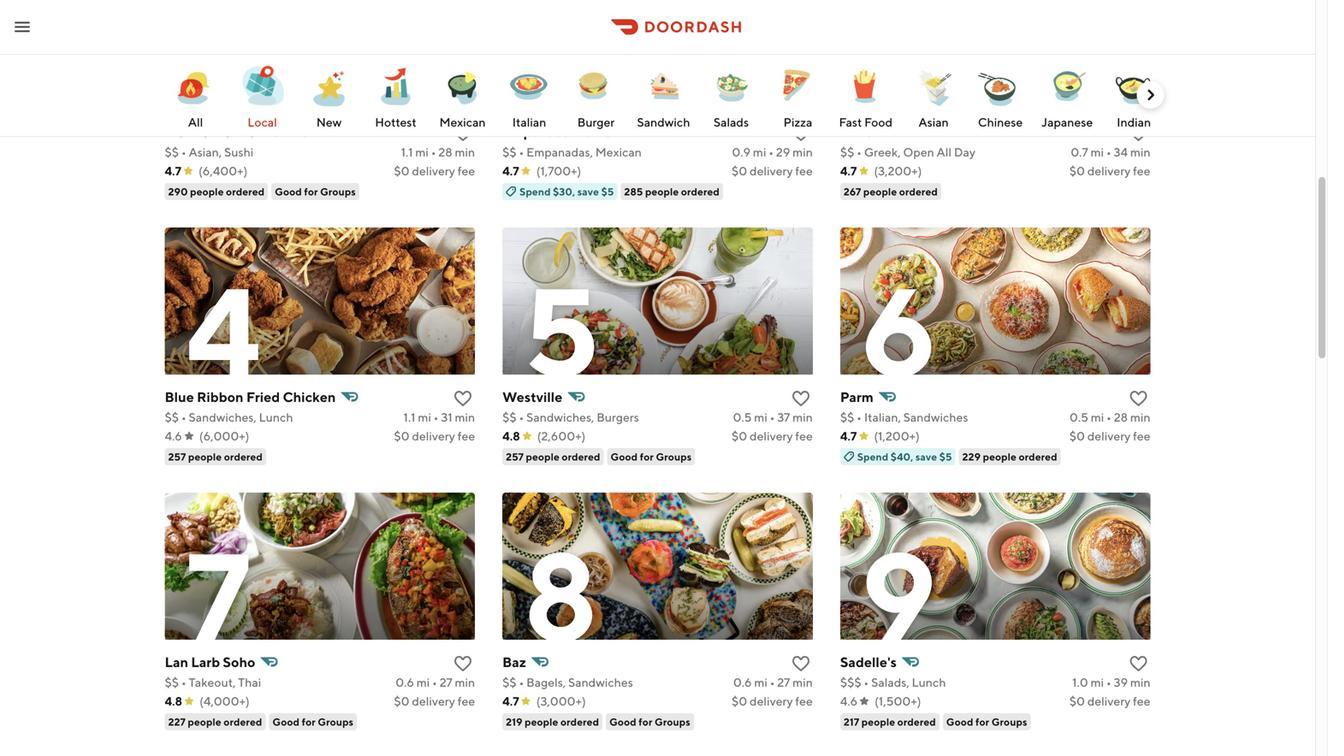 Task type: describe. For each thing, give the bounding box(es) containing it.
4.7 for domodomo new york
[[165, 164, 181, 178]]

people right 219 on the left of the page
[[525, 716, 558, 728]]

mi for parm
[[1091, 410, 1104, 425]]

click to add this store to your saved list image for domodomo new york
[[453, 123, 473, 144]]

pizza
[[784, 115, 812, 129]]

burger
[[577, 115, 615, 129]]

italian
[[512, 115, 546, 129]]

28 for parm
[[1114, 410, 1128, 425]]

fast
[[839, 115, 862, 129]]

delivery for westville
[[750, 429, 793, 443]]

lan
[[165, 654, 188, 671]]

larb
[[191, 654, 220, 671]]

$$ for domodomo new york
[[165, 145, 179, 159]]

salads
[[714, 115, 749, 129]]

ordered down (2,600+)
[[562, 451, 600, 463]]

ordered down (1,500+)
[[898, 716, 936, 728]]

lan larb soho
[[165, 654, 255, 671]]

$$ for empanada mama
[[503, 145, 517, 159]]

$$ for kiki's
[[840, 145, 854, 159]]

chinese
[[978, 115, 1023, 129]]

27 for baz
[[777, 676, 790, 690]]

min for empanada mama
[[793, 145, 813, 159]]

$​0 for westville
[[732, 429, 747, 443]]

groups for baz
[[655, 716, 691, 728]]

285
[[624, 186, 643, 198]]

$​0 for blue ribbon fried chicken
[[394, 429, 410, 443]]

chicken
[[283, 389, 336, 405]]

$​0 for lan larb soho
[[394, 695, 410, 709]]

ordered down (6,000+)
[[224, 451, 263, 463]]

1.0
[[1073, 676, 1088, 690]]

0.7 mi • 34 min
[[1071, 145, 1151, 159]]

267
[[844, 186, 861, 198]]

$$ • asian, sushi
[[165, 145, 254, 159]]

blue
[[165, 389, 194, 405]]

(2,600+)
[[537, 429, 586, 443]]

save for empanada mama
[[577, 186, 599, 198]]

salads,
[[871, 676, 910, 690]]

1 vertical spatial all
[[937, 145, 952, 159]]

290
[[168, 186, 188, 198]]

$$ • greek, open all day
[[840, 145, 976, 159]]

people down the (6,400+)
[[190, 186, 224, 198]]

domodomo new york
[[165, 124, 322, 140]]

fast food
[[839, 115, 893, 129]]

mama
[[573, 124, 613, 140]]

0 horizontal spatial mexican
[[439, 115, 486, 129]]

$$$
[[840, 676, 862, 690]]

227
[[168, 716, 186, 728]]

delivery for sadelle's
[[1088, 695, 1131, 709]]

219 people ordered
[[506, 716, 599, 728]]

$$ for westville
[[503, 410, 517, 425]]

empanadas,
[[526, 145, 593, 159]]

37
[[777, 410, 790, 425]]

$$ for baz
[[503, 676, 517, 690]]

$$ • italian, sandwiches
[[840, 410, 968, 425]]

open menu image
[[12, 17, 33, 37]]

min for lan larb soho
[[455, 676, 475, 690]]

open
[[903, 145, 934, 159]]

people right 285
[[645, 186, 679, 198]]

delivery for parm
[[1088, 429, 1131, 443]]

4.8 for westville
[[503, 429, 520, 443]]

groups for domodomo new york
[[320, 186, 356, 198]]

0.9
[[732, 145, 751, 159]]

sushi
[[224, 145, 254, 159]]

2 257 from the left
[[506, 451, 524, 463]]

westville
[[503, 389, 563, 405]]

28 for domodomo new york
[[439, 145, 453, 159]]

mi for empanada mama
[[753, 145, 766, 159]]

delivery for empanada mama
[[750, 164, 793, 178]]

$​0 delivery fee for lan larb soho
[[394, 695, 475, 709]]

$30,
[[553, 186, 575, 198]]

fee for empanada mama
[[795, 164, 813, 178]]

delivery for domodomo new york
[[412, 164, 455, 178]]

bagels,
[[526, 676, 566, 690]]

delivery for blue ribbon fried chicken
[[412, 429, 455, 443]]

229 people ordered
[[962, 451, 1057, 463]]

229
[[962, 451, 981, 463]]

$$ • empanadas, mexican
[[503, 145, 642, 159]]

for for lan larb soho
[[302, 716, 316, 728]]

$$ for parm
[[840, 410, 854, 425]]

1.1 for domodomo new york
[[401, 145, 413, 159]]

mi for blue ribbon fried chicken
[[418, 410, 431, 425]]

empanada
[[503, 124, 571, 140]]

$​0 delivery fee for baz
[[732, 695, 813, 709]]

good for groups for sadelle's
[[946, 716, 1027, 728]]

sandwiches for parm
[[903, 410, 968, 425]]

4.6 for sadelle's
[[840, 695, 858, 709]]

1.0 mi • 39 min
[[1073, 676, 1151, 690]]

1.1 mi • 28 min
[[401, 145, 475, 159]]

takeout,
[[189, 676, 236, 690]]

asian,
[[189, 145, 222, 159]]

0.5 for parm
[[1070, 410, 1089, 425]]

lunch for sadelle's
[[912, 676, 946, 690]]

sandwiches, for westville
[[526, 410, 594, 425]]

blue ribbon fried chicken
[[165, 389, 336, 405]]

next button of carousel image
[[1142, 86, 1159, 104]]

(1,500+)
[[875, 695, 921, 709]]

click to add this store to your saved list image for sadelle's
[[1128, 654, 1149, 674]]

$​0 for domodomo new york
[[394, 164, 410, 178]]

$​0 delivery fee for domodomo new york
[[394, 164, 475, 178]]

fee for westville
[[795, 429, 813, 443]]

ordered down (4,000+)
[[224, 716, 262, 728]]

greek,
[[864, 145, 901, 159]]

27 for lan larb soho
[[440, 676, 453, 690]]

$40,
[[891, 451, 913, 463]]

$$ • bagels, sandwiches
[[503, 676, 633, 690]]

(1,200+)
[[874, 429, 920, 443]]

4.8 for lan larb soho
[[165, 695, 182, 709]]

1 horizontal spatial new
[[316, 115, 342, 129]]

$​0 delivery fee for empanada mama
[[732, 164, 813, 178]]

1.1 mi • 31 min
[[404, 410, 475, 425]]

285 people ordered
[[624, 186, 720, 198]]

ordered down (3,200+)
[[899, 186, 938, 198]]

day
[[954, 145, 976, 159]]

(3,000+)
[[536, 695, 586, 709]]

people right 229
[[983, 451, 1017, 463]]

good for domodomo new york
[[275, 186, 302, 198]]

spend $40, save $5
[[857, 451, 952, 463]]

ordered down the (6,400+)
[[226, 186, 265, 198]]

local
[[248, 115, 277, 129]]

fee for blue ribbon fried chicken
[[458, 429, 475, 443]]

for for domodomo new york
[[304, 186, 318, 198]]

people down (2,600+)
[[526, 451, 560, 463]]

$$ • sandwiches, lunch
[[165, 410, 293, 425]]

$​0 for baz
[[732, 695, 747, 709]]

hottest
[[375, 115, 417, 129]]

domodomo
[[165, 124, 258, 140]]

min for baz
[[793, 676, 813, 690]]

baz
[[503, 654, 526, 671]]

thai
[[238, 676, 261, 690]]

good for westville
[[611, 451, 638, 463]]

0.7
[[1071, 145, 1088, 159]]

asian
[[919, 115, 949, 129]]

29
[[776, 145, 790, 159]]

$5 for parm
[[939, 451, 952, 463]]

ordered right 285
[[681, 186, 720, 198]]

groups for lan larb soho
[[318, 716, 354, 728]]

indian
[[1117, 115, 1151, 129]]

click to add this store to your saved list image for kiki's
[[1128, 123, 1149, 144]]

york
[[293, 124, 322, 140]]

groups for sadelle's
[[992, 716, 1027, 728]]



Task type: vqa. For each thing, say whether or not it's contained in the screenshot.
the (3,200+)
yes



Task type: locate. For each thing, give the bounding box(es) containing it.
1 0.6 mi • 27 min from the left
[[396, 676, 475, 690]]

4.7
[[165, 164, 181, 178], [503, 164, 519, 178], [840, 164, 857, 178], [840, 429, 857, 443], [503, 695, 519, 709]]

good right 227 people ordered
[[273, 716, 300, 728]]

$$ down westville
[[503, 410, 517, 425]]

1 vertical spatial mexican
[[595, 145, 642, 159]]

groups
[[320, 186, 356, 198], [656, 451, 692, 463], [318, 716, 354, 728], [655, 716, 691, 728], [992, 716, 1027, 728]]

fee
[[458, 164, 475, 178], [795, 164, 813, 178], [1133, 164, 1151, 178], [458, 429, 475, 443], [795, 429, 813, 443], [1133, 429, 1151, 443], [458, 695, 475, 709], [795, 695, 813, 709], [1133, 695, 1151, 709]]

fee for baz
[[795, 695, 813, 709]]

1 vertical spatial save
[[916, 451, 937, 463]]

27
[[440, 676, 453, 690], [777, 676, 790, 690]]

good for groups for westville
[[611, 451, 692, 463]]

1 vertical spatial $5
[[939, 451, 952, 463]]

2 27 from the left
[[777, 676, 790, 690]]

fee for lan larb soho
[[458, 695, 475, 709]]

0 vertical spatial 28
[[439, 145, 453, 159]]

$​0 for sadelle's
[[1070, 695, 1085, 709]]

1 horizontal spatial 257
[[506, 451, 524, 463]]

min
[[455, 145, 475, 159], [793, 145, 813, 159], [1130, 145, 1151, 159], [455, 410, 475, 425], [793, 410, 813, 425], [1130, 410, 1151, 425], [455, 676, 475, 690], [793, 676, 813, 690], [1130, 676, 1151, 690]]

mi for kiki's
[[1091, 145, 1104, 159]]

4.7 up 290
[[165, 164, 181, 178]]

good for baz
[[609, 716, 637, 728]]

0 horizontal spatial sandwiches,
[[189, 410, 257, 425]]

1 27 from the left
[[440, 676, 453, 690]]

soho
[[223, 654, 255, 671]]

mi for domodomo new york
[[415, 145, 429, 159]]

0 horizontal spatial 0.5
[[733, 410, 752, 425]]

1 horizontal spatial 4.6
[[840, 695, 858, 709]]

for
[[304, 186, 318, 198], [640, 451, 654, 463], [302, 716, 316, 728], [639, 716, 653, 728], [976, 716, 990, 728]]

1 vertical spatial lunch
[[912, 676, 946, 690]]

click to add this store to your saved list image for blue ribbon fried chicken
[[453, 389, 473, 409]]

0 vertical spatial lunch
[[259, 410, 293, 425]]

0 horizontal spatial 0.6
[[396, 676, 414, 690]]

2 0.6 mi • 27 min from the left
[[733, 676, 813, 690]]

fee for parm
[[1133, 429, 1151, 443]]

good for sadelle's
[[946, 716, 974, 728]]

$$ down empanada on the top left of page
[[503, 145, 517, 159]]

for for sadelle's
[[976, 716, 990, 728]]

4.6 down blue
[[165, 429, 182, 443]]

0 horizontal spatial 4.6
[[165, 429, 182, 443]]

2 0.5 from the left
[[1070, 410, 1089, 425]]

min for kiki's
[[1130, 145, 1151, 159]]

$​0
[[394, 164, 410, 178], [732, 164, 747, 178], [1070, 164, 1085, 178], [394, 429, 410, 443], [732, 429, 747, 443], [1070, 429, 1085, 443], [394, 695, 410, 709], [732, 695, 747, 709], [1070, 695, 1085, 709]]

good for groups for baz
[[609, 716, 691, 728]]

1 0.5 from the left
[[733, 410, 752, 425]]

0.6 for lan larb soho
[[396, 676, 414, 690]]

0 horizontal spatial sandwiches
[[568, 676, 633, 690]]

1 sandwiches, from the left
[[189, 410, 257, 425]]

34
[[1114, 145, 1128, 159]]

empanada mama
[[503, 124, 613, 140]]

4.7 down empanada on the top left of page
[[503, 164, 519, 178]]

good for groups for lan larb soho
[[273, 716, 354, 728]]

0 horizontal spatial new
[[261, 124, 290, 140]]

$$ for lan larb soho
[[165, 676, 179, 690]]

mi for baz
[[754, 676, 768, 690]]

4.6 for blue ribbon fried chicken
[[165, 429, 182, 443]]

spend left $40,
[[857, 451, 889, 463]]

delivery for baz
[[750, 695, 793, 709]]

click to add this store to your saved list image
[[453, 123, 473, 144], [791, 123, 811, 144], [1128, 123, 1149, 144], [453, 389, 473, 409], [791, 389, 811, 409], [453, 654, 473, 674], [791, 654, 811, 674]]

(6,400+)
[[199, 164, 248, 178]]

$5 left 285
[[601, 186, 614, 198]]

0 vertical spatial mexican
[[439, 115, 486, 129]]

new left york
[[261, 124, 290, 140]]

click to add this store to your saved list image up 0.5 mi • 37 min
[[791, 389, 811, 409]]

$$ down parm
[[840, 410, 854, 425]]

sandwiches, up (2,600+)
[[526, 410, 594, 425]]

1 horizontal spatial 0.5
[[1070, 410, 1089, 425]]

save right $40,
[[916, 451, 937, 463]]

min for domodomo new york
[[455, 145, 475, 159]]

0.6 mi • 27 min for lan larb soho
[[396, 676, 475, 690]]

1 horizontal spatial 28
[[1114, 410, 1128, 425]]

1 horizontal spatial 0.6 mi • 27 min
[[733, 676, 813, 690]]

mexican down mama
[[595, 145, 642, 159]]

ordered right 229
[[1019, 451, 1057, 463]]

ordered
[[226, 186, 265, 198], [681, 186, 720, 198], [899, 186, 938, 198], [224, 451, 263, 463], [562, 451, 600, 463], [1019, 451, 1057, 463], [224, 716, 262, 728], [561, 716, 599, 728], [898, 716, 936, 728]]

click to add this store to your saved list image left the sadelle's in the right of the page
[[791, 654, 811, 674]]

min for parm
[[1130, 410, 1151, 425]]

mexican up 1.1 mi • 28 min
[[439, 115, 486, 129]]

0 vertical spatial all
[[188, 115, 203, 129]]

$$
[[165, 145, 179, 159], [503, 145, 517, 159], [840, 145, 854, 159], [165, 410, 179, 425], [503, 410, 517, 425], [840, 410, 854, 425], [165, 676, 179, 690], [503, 676, 517, 690]]

$​0 delivery fee for kiki's
[[1070, 164, 1151, 178]]

$$ • takeout, thai
[[165, 676, 261, 690]]

$​0 delivery fee for sadelle's
[[1070, 695, 1151, 709]]

0 horizontal spatial 0.6 mi • 27 min
[[396, 676, 475, 690]]

lunch up (1,500+)
[[912, 676, 946, 690]]

save right $30,
[[577, 186, 599, 198]]

4.7 for kiki's
[[840, 164, 857, 178]]

good down york
[[275, 186, 302, 198]]

0 horizontal spatial spend
[[520, 186, 551, 198]]

4.7 up 267
[[840, 164, 857, 178]]

1 vertical spatial 4.6
[[840, 695, 858, 709]]

click to add this store to your saved list image up 1.1 mi • 28 min
[[453, 123, 473, 144]]

ribbon
[[197, 389, 244, 405]]

kiki's
[[840, 124, 873, 140]]

257 people ordered
[[168, 451, 263, 463], [506, 451, 600, 463]]

1 257 people ordered from the left
[[168, 451, 263, 463]]

1.1 left 31
[[404, 410, 416, 425]]

click to add this store to your saved list image for westville
[[791, 389, 811, 409]]

$5 for empanada mama
[[601, 186, 614, 198]]

0 vertical spatial save
[[577, 186, 599, 198]]

spend
[[520, 186, 551, 198], [857, 451, 889, 463]]

1.1 for blue ribbon fried chicken
[[404, 410, 416, 425]]

0 vertical spatial 4.8
[[503, 429, 520, 443]]

good down burgers
[[611, 451, 638, 463]]

257
[[168, 451, 186, 463], [506, 451, 524, 463]]

0.6 mi • 27 min for baz
[[733, 676, 813, 690]]

1 horizontal spatial $5
[[939, 451, 952, 463]]

0 horizontal spatial 4.8
[[165, 695, 182, 709]]

31
[[441, 410, 453, 425]]

1 horizontal spatial sandwiches,
[[526, 410, 594, 425]]

$5 left 229
[[939, 451, 952, 463]]

delivery
[[412, 164, 455, 178], [750, 164, 793, 178], [1088, 164, 1131, 178], [412, 429, 455, 443], [750, 429, 793, 443], [1088, 429, 1131, 443], [412, 695, 455, 709], [750, 695, 793, 709], [1088, 695, 1131, 709]]

$$ down baz
[[503, 676, 517, 690]]

217
[[844, 716, 860, 728]]

$​0 delivery fee for blue ribbon fried chicken
[[394, 429, 475, 443]]

0 vertical spatial spend
[[520, 186, 551, 198]]

$$ • sandwiches, burgers
[[503, 410, 639, 425]]

1 horizontal spatial spend
[[857, 451, 889, 463]]

0 vertical spatial 4.6
[[165, 429, 182, 443]]

0 horizontal spatial all
[[188, 115, 203, 129]]

good for groups
[[275, 186, 356, 198], [611, 451, 692, 463], [273, 716, 354, 728], [609, 716, 691, 728], [946, 716, 1027, 728]]

1 click to add this store to your saved list image from the top
[[1128, 389, 1149, 409]]

0.6 mi • 27 min
[[396, 676, 475, 690], [733, 676, 813, 690]]

mi for sadelle's
[[1091, 676, 1104, 690]]

1.1 down "hottest"
[[401, 145, 413, 159]]

$​0 delivery fee
[[394, 164, 475, 178], [732, 164, 813, 178], [1070, 164, 1151, 178], [394, 429, 475, 443], [732, 429, 813, 443], [1070, 429, 1151, 443], [394, 695, 475, 709], [732, 695, 813, 709], [1070, 695, 1151, 709]]

people right 217
[[862, 716, 895, 728]]

•
[[181, 145, 186, 159], [431, 145, 436, 159], [519, 145, 524, 159], [769, 145, 774, 159], [857, 145, 862, 159], [1106, 145, 1112, 159], [181, 410, 186, 425], [434, 410, 439, 425], [519, 410, 524, 425], [770, 410, 775, 425], [857, 410, 862, 425], [1107, 410, 1112, 425], [181, 676, 186, 690], [432, 676, 437, 690], [519, 676, 524, 690], [770, 676, 775, 690], [864, 676, 869, 690], [1106, 676, 1112, 690]]

click to add this store to your saved list image for lan larb soho
[[453, 654, 473, 674]]

lunch for blue ribbon fried chicken
[[259, 410, 293, 425]]

$$ for blue ribbon fried chicken
[[165, 410, 179, 425]]

italian,
[[864, 410, 901, 425]]

4.7 for parm
[[840, 429, 857, 443]]

0.5 mi • 37 min
[[733, 410, 813, 425]]

$$ down lan
[[165, 676, 179, 690]]

click to add this store to your saved list image
[[1128, 389, 1149, 409], [1128, 654, 1149, 674]]

(1,700+)
[[536, 164, 581, 178]]

(6,000+)
[[199, 429, 249, 443]]

1 vertical spatial sandwiches
[[568, 676, 633, 690]]

227 people ordered
[[168, 716, 262, 728]]

click to add this store to your saved list image for empanada mama
[[791, 123, 811, 144]]

0 vertical spatial click to add this store to your saved list image
[[1128, 389, 1149, 409]]

$​0 for parm
[[1070, 429, 1085, 443]]

mi for westville
[[754, 410, 768, 425]]

39
[[1114, 676, 1128, 690]]

1 0.6 from the left
[[396, 676, 414, 690]]

4.8 up the 227
[[165, 695, 182, 709]]

click to add this store to your saved list image left baz
[[453, 654, 473, 674]]

1 horizontal spatial save
[[916, 451, 937, 463]]

all up asian, at the left of the page
[[188, 115, 203, 129]]

click to add this store to your saved list image for parm
[[1128, 389, 1149, 409]]

4.6 down $$$
[[840, 695, 858, 709]]

0 vertical spatial 1.1
[[401, 145, 413, 159]]

0.6 for baz
[[733, 676, 752, 690]]

burgers
[[597, 410, 639, 425]]

sandwiches for baz
[[568, 676, 633, 690]]

min for westville
[[793, 410, 813, 425]]

good for groups for domodomo new york
[[275, 186, 356, 198]]

sadelle's
[[840, 654, 897, 671]]

good down "$$ • bagels, sandwiches" at the left of the page
[[609, 716, 637, 728]]

0 horizontal spatial save
[[577, 186, 599, 198]]

0 horizontal spatial 27
[[440, 676, 453, 690]]

min for sadelle's
[[1130, 676, 1151, 690]]

japanese
[[1042, 115, 1093, 129]]

1 horizontal spatial all
[[937, 145, 952, 159]]

257 down westville
[[506, 451, 524, 463]]

4.6
[[165, 429, 182, 443], [840, 695, 858, 709]]

0.5
[[733, 410, 752, 425], [1070, 410, 1089, 425]]

0.9 mi • 29 min
[[732, 145, 813, 159]]

2 click to add this store to your saved list image from the top
[[1128, 654, 1149, 674]]

0 vertical spatial $5
[[601, 186, 614, 198]]

$5
[[601, 186, 614, 198], [939, 451, 952, 463]]

ordered down (3,000+)
[[561, 716, 599, 728]]

fee for domodomo new york
[[458, 164, 475, 178]]

257 people ordered down (6,000+)
[[168, 451, 263, 463]]

$$ left asian, at the left of the page
[[165, 145, 179, 159]]

people down (6,000+)
[[188, 451, 222, 463]]

parm
[[840, 389, 874, 405]]

sandwiches
[[903, 410, 968, 425], [568, 676, 633, 690]]

sandwiches up (3,000+)
[[568, 676, 633, 690]]

2 0.6 from the left
[[733, 676, 752, 690]]

4.7 for empanada mama
[[503, 164, 519, 178]]

0 horizontal spatial $5
[[601, 186, 614, 198]]

$$$ • salads, lunch
[[840, 676, 946, 690]]

sandwiches, for blue ribbon fried chicken
[[189, 410, 257, 425]]

min for blue ribbon fried chicken
[[455, 410, 475, 425]]

click to add this store to your saved list image up the 1.1 mi • 31 min on the bottom left of page
[[453, 389, 473, 409]]

groups for westville
[[656, 451, 692, 463]]

all left day
[[937, 145, 952, 159]]

for for westville
[[640, 451, 654, 463]]

people right the 227
[[188, 716, 221, 728]]

0.5 mi • 28 min
[[1070, 410, 1151, 425]]

$​0 for empanada mama
[[732, 164, 747, 178]]

lunch down fried
[[259, 410, 293, 425]]

0 vertical spatial sandwiches
[[903, 410, 968, 425]]

1 horizontal spatial 257 people ordered
[[506, 451, 600, 463]]

290 people ordered
[[168, 186, 265, 198]]

0 horizontal spatial lunch
[[259, 410, 293, 425]]

257 people ordered down (2,600+)
[[506, 451, 600, 463]]

spend $30, save $5
[[520, 186, 614, 198]]

fried
[[246, 389, 280, 405]]

people down (3,200+)
[[863, 186, 897, 198]]

0 horizontal spatial 257 people ordered
[[168, 451, 263, 463]]

4.7 down parm
[[840, 429, 857, 443]]

click to add this store to your saved list image up 0.7 mi • 34 min
[[1128, 123, 1149, 144]]

1 horizontal spatial mexican
[[595, 145, 642, 159]]

1 vertical spatial 1.1
[[404, 410, 416, 425]]

1 vertical spatial spend
[[857, 451, 889, 463]]

$​0 for kiki's
[[1070, 164, 1085, 178]]

4.7 up 219 on the left of the page
[[503, 695, 519, 709]]

new
[[316, 115, 342, 129], [261, 124, 290, 140]]

1 horizontal spatial 0.6
[[733, 676, 752, 690]]

good right 217 people ordered
[[946, 716, 974, 728]]

1 vertical spatial 4.8
[[165, 695, 182, 709]]

$$ down blue
[[165, 410, 179, 425]]

sandwiches,
[[189, 410, 257, 425], [526, 410, 594, 425]]

2 257 people ordered from the left
[[506, 451, 600, 463]]

spend left $30,
[[520, 186, 551, 198]]

219
[[506, 716, 523, 728]]

4.8
[[503, 429, 520, 443], [165, 695, 182, 709]]

spend for empanada mama
[[520, 186, 551, 198]]

1 horizontal spatial 27
[[777, 676, 790, 690]]

217 people ordered
[[844, 716, 936, 728]]

4.7 for baz
[[503, 695, 519, 709]]

sandwich
[[637, 115, 690, 129]]

(3,200+)
[[874, 164, 922, 178]]

1 horizontal spatial sandwiches
[[903, 410, 968, 425]]

1 vertical spatial click to add this store to your saved list image
[[1128, 654, 1149, 674]]

4.8 down westville
[[503, 429, 520, 443]]

$$ down kiki's
[[840, 145, 854, 159]]

267 people ordered
[[844, 186, 938, 198]]

click to add this store to your saved list image up 0.9 mi • 29 min
[[791, 123, 811, 144]]

click to add this store to your saved list image for baz
[[791, 654, 811, 674]]

0 horizontal spatial 28
[[439, 145, 453, 159]]

1 horizontal spatial lunch
[[912, 676, 946, 690]]

0.6
[[396, 676, 414, 690], [733, 676, 752, 690]]

sandwiches, up (6,000+)
[[189, 410, 257, 425]]

sandwiches up (1,200+)
[[903, 410, 968, 425]]

mi for lan larb soho
[[417, 676, 430, 690]]

save for parm
[[916, 451, 937, 463]]

1 horizontal spatial 4.8
[[503, 429, 520, 443]]

(4,000+)
[[199, 695, 250, 709]]

1 vertical spatial 28
[[1114, 410, 1128, 425]]

click to add this store to your saved list image up 1.0 mi • 39 min
[[1128, 654, 1149, 674]]

1 257 from the left
[[168, 451, 186, 463]]

delivery for kiki's
[[1088, 164, 1131, 178]]

food
[[865, 115, 893, 129]]

0.5 for westville
[[733, 410, 752, 425]]

new right local
[[316, 115, 342, 129]]

0 horizontal spatial 257
[[168, 451, 186, 463]]

$​0 delivery fee for parm
[[1070, 429, 1151, 443]]

257 down blue
[[168, 451, 186, 463]]

1.1
[[401, 145, 413, 159], [404, 410, 416, 425]]

2 sandwiches, from the left
[[526, 410, 594, 425]]

fee for sadelle's
[[1133, 695, 1151, 709]]

spend for parm
[[857, 451, 889, 463]]

save
[[577, 186, 599, 198], [916, 451, 937, 463]]

click to add this store to your saved list image up the 0.5 mi • 28 min
[[1128, 389, 1149, 409]]



